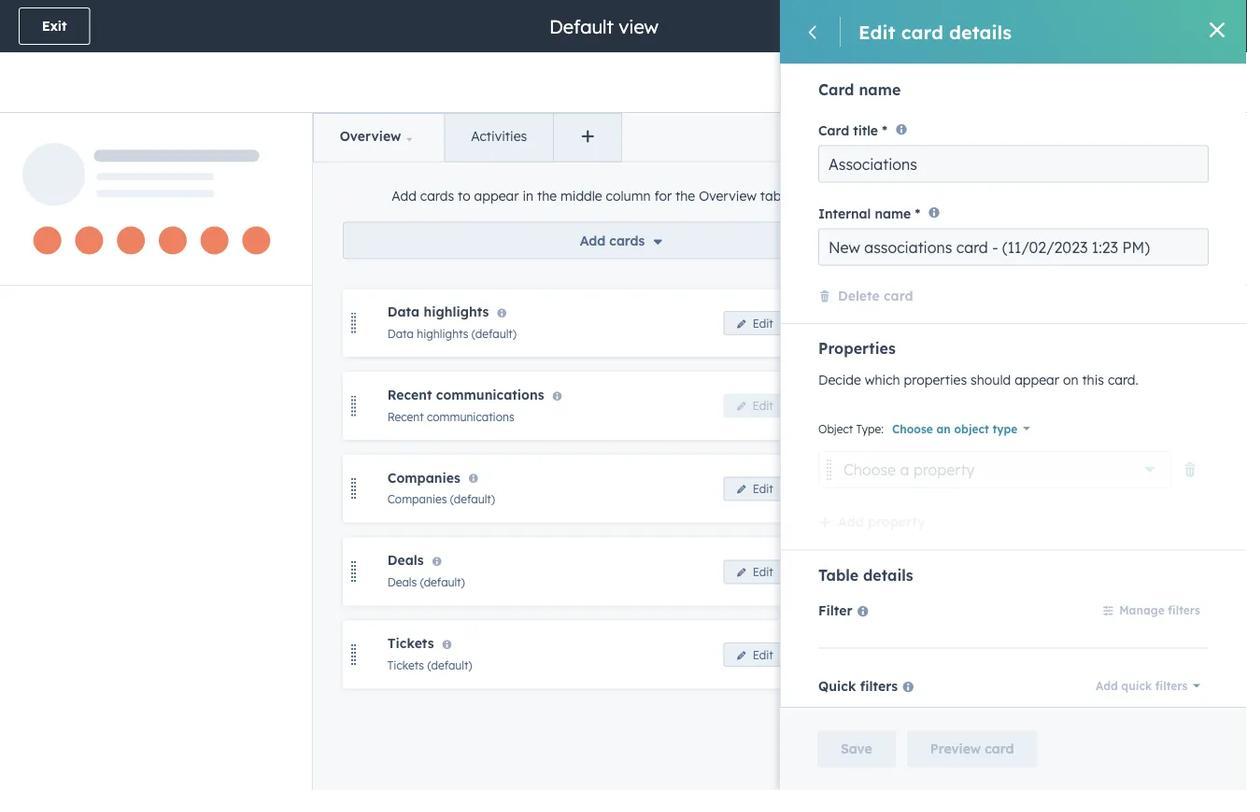 Task type: locate. For each thing, give the bounding box(es) containing it.
object type :
[[819, 422, 884, 436]]

0 vertical spatial add
[[392, 187, 417, 204]]

recent up companies (default)
[[388, 410, 424, 424]]

1 companies from the top
[[388, 470, 461, 486]]

1 vertical spatial communications
[[427, 410, 515, 424]]

remove up properties
[[809, 316, 852, 330]]

1 horizontal spatial cards
[[610, 232, 645, 248]]

1 vertical spatial appear
[[1015, 372, 1060, 388]]

recent communications
[[388, 387, 544, 403], [388, 410, 515, 424]]

remove for data highlights
[[809, 316, 852, 330]]

cards inside popup button
[[610, 232, 645, 248]]

add down the middle
[[580, 232, 606, 248]]

1 remove from the top
[[809, 316, 852, 330]]

this left view. at top right
[[800, 187, 822, 204]]

the right for
[[676, 187, 696, 204]]

3 edit button from the top
[[724, 477, 786, 501]]

1 edit button from the top
[[724, 311, 786, 335]]

0 vertical spatial this
[[800, 187, 822, 204]]

0 vertical spatial name
[[859, 80, 901, 99]]

save button inside page section element
[[1005, 7, 1083, 45]]

companies up companies (default)
[[388, 470, 461, 486]]

middle
[[561, 187, 602, 204]]

this right on
[[1083, 372, 1105, 388]]

2 card from the top
[[819, 122, 850, 138]]

1 horizontal spatial in
[[785, 187, 796, 204]]

2 vertical spatial add
[[1096, 680, 1118, 694]]

recent down data highlights (default)
[[388, 387, 432, 403]]

1 horizontal spatial save button
[[1005, 7, 1083, 45]]

1 vertical spatial card
[[819, 122, 850, 138]]

add left quick
[[1096, 680, 1118, 694]]

navigation containing overview
[[313, 113, 623, 162]]

1 card from the top
[[819, 80, 855, 99]]

1 horizontal spatial add
[[580, 232, 606, 248]]

details
[[949, 20, 1012, 43], [864, 566, 914, 585]]

edit button for deals
[[724, 560, 786, 584]]

0 horizontal spatial in
[[523, 187, 534, 204]]

2 data from the top
[[388, 327, 414, 341]]

manage
[[820, 128, 873, 144], [1120, 604, 1165, 618]]

object
[[819, 422, 853, 436]]

manage for manage tabs
[[820, 128, 873, 144]]

card up card title
[[819, 80, 855, 99]]

add quick filters
[[1096, 680, 1188, 694]]

1 vertical spatial name
[[875, 205, 911, 222]]

properties
[[819, 339, 896, 358]]

edit button for tickets
[[724, 643, 786, 667]]

remove
[[809, 316, 852, 330], [809, 482, 852, 496], [809, 565, 852, 579], [809, 648, 852, 662]]

:
[[882, 422, 884, 436]]

remove button up properties
[[797, 311, 864, 335]]

1 the from the left
[[537, 187, 557, 204]]

add left to
[[392, 187, 417, 204]]

data up data highlights (default)
[[388, 304, 420, 320]]

1 vertical spatial this
[[1083, 372, 1105, 388]]

1 vertical spatial manage
[[1120, 604, 1165, 618]]

add quick filters button
[[1096, 680, 1188, 694]]

remove button up filter
[[797, 560, 864, 584]]

tabs
[[877, 128, 905, 144]]

Card title text field
[[819, 145, 1209, 183]]

1 vertical spatial companies
[[388, 493, 447, 507]]

cards down column
[[610, 232, 645, 248]]

remove down object
[[809, 482, 852, 496]]

card.
[[1108, 372, 1139, 388]]

edit
[[859, 20, 896, 43], [753, 316, 774, 330], [753, 399, 774, 413], [753, 482, 774, 496], [753, 565, 774, 579], [753, 648, 774, 662]]

save
[[1028, 18, 1060, 34], [1117, 18, 1149, 34], [841, 741, 873, 757]]

highlights
[[424, 304, 489, 320], [417, 327, 469, 341]]

remove up filter
[[809, 565, 852, 579]]

remove button
[[797, 311, 864, 335], [797, 477, 864, 501], [797, 560, 864, 584], [797, 643, 864, 667]]

1 vertical spatial details
[[864, 566, 914, 585]]

manage inside manage tabs popup button
[[820, 128, 873, 144]]

1 vertical spatial recent
[[388, 410, 424, 424]]

1 vertical spatial data
[[388, 327, 414, 341]]

overview
[[340, 128, 401, 144], [699, 187, 757, 204]]

1 vertical spatial overview
[[699, 187, 757, 204]]

manage filters button
[[1094, 596, 1209, 626]]

an
[[937, 422, 951, 436]]

exit
[[1181, 18, 1206, 34]]

filters
[[1169, 604, 1201, 618], [860, 678, 898, 695], [1156, 680, 1188, 694]]

companies
[[388, 470, 461, 486], [388, 493, 447, 507]]

0 vertical spatial card
[[819, 80, 855, 99]]

add
[[392, 187, 417, 204], [580, 232, 606, 248], [1096, 680, 1118, 694]]

column
[[606, 187, 651, 204]]

save button for save
[[1005, 7, 1083, 45]]

2 recent communications from the top
[[388, 410, 515, 424]]

data
[[388, 304, 420, 320], [388, 327, 414, 341]]

quick filters
[[819, 678, 898, 695]]

save and exit button
[[1094, 7, 1229, 45]]

0 vertical spatial data
[[388, 304, 420, 320]]

1 horizontal spatial this
[[1083, 372, 1105, 388]]

deals up tickets (default)
[[388, 576, 417, 590]]

tickets up tickets (default)
[[388, 635, 434, 652]]

save for save and exit
[[1028, 18, 1060, 34]]

1 vertical spatial card
[[884, 288, 914, 304]]

(default) for deals
[[420, 576, 465, 590]]

appear left on
[[1015, 372, 1060, 388]]

0 vertical spatial appear
[[474, 187, 519, 204]]

preview
[[931, 741, 981, 757]]

table
[[819, 566, 859, 585]]

0 horizontal spatial save
[[841, 741, 873, 757]]

0 horizontal spatial details
[[864, 566, 914, 585]]

1 horizontal spatial save
[[1028, 18, 1060, 34]]

0 horizontal spatial save button
[[818, 731, 896, 768]]

2 the from the left
[[676, 187, 696, 204]]

0 horizontal spatial add
[[392, 187, 417, 204]]

1 remove button from the top
[[797, 311, 864, 335]]

appear right to
[[474, 187, 519, 204]]

2 remove button from the top
[[797, 477, 864, 501]]

tickets for tickets (default)
[[388, 659, 424, 673]]

deals up deals (default)
[[388, 553, 424, 569]]

exit
[[42, 18, 67, 34]]

remove button up quick
[[797, 643, 864, 667]]

card left title
[[819, 122, 850, 138]]

3 remove from the top
[[809, 565, 852, 579]]

(default) for companies
[[450, 493, 495, 507]]

save button for preview
[[818, 731, 896, 768]]

card
[[902, 20, 944, 43], [884, 288, 914, 304], [985, 741, 1014, 757]]

add cards
[[580, 232, 645, 248]]

card for card title
[[819, 122, 850, 138]]

edit button for data highlights
[[724, 311, 786, 335]]

highlights up data highlights (default)
[[424, 304, 489, 320]]

card for preview
[[985, 741, 1014, 757]]

type
[[993, 422, 1018, 436]]

4 remove button from the top
[[797, 643, 864, 667]]

manage for manage filters
[[1120, 604, 1165, 618]]

save button
[[1005, 7, 1083, 45], [818, 731, 896, 768]]

manage filters
[[1120, 604, 1201, 618]]

to
[[458, 187, 471, 204]]

1 horizontal spatial manage
[[1120, 604, 1165, 618]]

navigation
[[313, 113, 623, 162]]

manage tabs button
[[804, 113, 935, 160]]

0 horizontal spatial manage
[[820, 128, 873, 144]]

add for add cards to appear in the middle column for the overview tab in this view.
[[392, 187, 417, 204]]

in
[[523, 187, 534, 204], [785, 187, 796, 204]]

filters for quick filters
[[860, 678, 898, 695]]

0 vertical spatial card
[[902, 20, 944, 43]]

0 vertical spatial highlights
[[424, 304, 489, 320]]

0 horizontal spatial overview
[[340, 128, 401, 144]]

edit for data highlights
[[753, 316, 774, 330]]

3 remove button from the top
[[797, 560, 864, 584]]

highlights down data highlights
[[417, 327, 469, 341]]

activities button
[[444, 114, 553, 161]]

2 horizontal spatial save
[[1117, 18, 1149, 34]]

tab
[[761, 187, 782, 204]]

1 horizontal spatial appear
[[1015, 372, 1060, 388]]

appear
[[474, 187, 519, 204], [1015, 372, 1060, 388]]

card
[[819, 80, 855, 99], [819, 122, 850, 138]]

cards left to
[[420, 187, 454, 204]]

4 edit button from the top
[[724, 560, 786, 584]]

0 horizontal spatial this
[[800, 187, 822, 204]]

1 vertical spatial recent communications
[[388, 410, 515, 424]]

0 vertical spatial deals
[[388, 553, 424, 569]]

tickets
[[388, 635, 434, 652], [388, 659, 424, 673]]

2 companies from the top
[[388, 493, 447, 507]]

close image
[[1210, 22, 1225, 37]]

0 vertical spatial overview
[[340, 128, 401, 144]]

edit button
[[724, 311, 786, 335], [724, 394, 786, 418], [724, 477, 786, 501], [724, 560, 786, 584], [724, 643, 786, 667]]

0 vertical spatial recent
[[388, 387, 432, 403]]

type
[[857, 422, 882, 436]]

2 in from the left
[[785, 187, 796, 204]]

manage tabs
[[820, 128, 905, 144]]

0 vertical spatial tickets
[[388, 635, 434, 652]]

manage left tabs
[[820, 128, 873, 144]]

remove up quick
[[809, 648, 852, 662]]

filters inside button
[[1169, 604, 1201, 618]]

internal name
[[819, 205, 911, 222]]

Name editor field
[[548, 14, 664, 39]]

name for internal name
[[875, 205, 911, 222]]

(default)
[[472, 327, 517, 341], [450, 493, 495, 507], [420, 576, 465, 590], [428, 659, 473, 673]]

1 in from the left
[[523, 187, 534, 204]]

0 vertical spatial details
[[949, 20, 1012, 43]]

tickets down deals (default)
[[388, 659, 424, 673]]

name up title
[[859, 80, 901, 99]]

in right tab
[[785, 187, 796, 204]]

0 vertical spatial manage
[[820, 128, 873, 144]]

2 edit button from the top
[[724, 394, 786, 418]]

manage inside manage filters button
[[1120, 604, 1165, 618]]

0 horizontal spatial appear
[[474, 187, 519, 204]]

1 vertical spatial deals
[[388, 576, 417, 590]]

delete
[[838, 288, 880, 304]]

title
[[853, 122, 879, 138]]

2 horizontal spatial add
[[1096, 680, 1118, 694]]

and
[[1153, 18, 1178, 34]]

name
[[859, 80, 901, 99], [875, 205, 911, 222]]

2 recent from the top
[[388, 410, 424, 424]]

the
[[537, 187, 557, 204], [676, 187, 696, 204]]

1 deals from the top
[[388, 553, 424, 569]]

2 deals from the top
[[388, 576, 417, 590]]

overview button
[[314, 114, 444, 161]]

communications
[[436, 387, 544, 403], [427, 410, 515, 424]]

1 vertical spatial save button
[[818, 731, 896, 768]]

name right internal
[[875, 205, 911, 222]]

add for add quick filters
[[1096, 680, 1118, 694]]

2 remove from the top
[[809, 482, 852, 496]]

manage up "add quick filters" at the right bottom of page
[[1120, 604, 1165, 618]]

0 horizontal spatial cards
[[420, 187, 454, 204]]

5 edit button from the top
[[724, 643, 786, 667]]

companies up deals (default)
[[388, 493, 447, 507]]

remove button down object
[[797, 477, 864, 501]]

deals
[[388, 553, 424, 569], [388, 576, 417, 590]]

0 vertical spatial recent communications
[[388, 387, 544, 403]]

decide
[[819, 372, 861, 388]]

4 remove from the top
[[809, 648, 852, 662]]

table details
[[819, 566, 914, 585]]

1 data from the top
[[388, 304, 420, 320]]

1 horizontal spatial details
[[949, 20, 1012, 43]]

1 tickets from the top
[[388, 635, 434, 652]]

add for add cards
[[580, 232, 606, 248]]

in left the middle
[[523, 187, 534, 204]]

0 vertical spatial companies
[[388, 470, 461, 486]]

activities
[[471, 128, 527, 144]]

1 vertical spatial cards
[[610, 232, 645, 248]]

card inside preview card button
[[985, 741, 1014, 757]]

add cards to appear in the middle column for the overview tab in this view.
[[392, 187, 856, 204]]

0 vertical spatial save button
[[1005, 7, 1083, 45]]

1 horizontal spatial the
[[676, 187, 696, 204]]

data down data highlights
[[388, 327, 414, 341]]

cards
[[420, 187, 454, 204], [610, 232, 645, 248]]

1 vertical spatial tickets
[[388, 659, 424, 673]]

card inside the delete card button
[[884, 288, 914, 304]]

this
[[800, 187, 822, 204], [1083, 372, 1105, 388]]

quick
[[1122, 680, 1152, 694]]

the left the middle
[[537, 187, 557, 204]]

2 tickets from the top
[[388, 659, 424, 673]]

exit button
[[19, 7, 90, 45]]

1 vertical spatial add
[[580, 232, 606, 248]]

1 vertical spatial highlights
[[417, 327, 469, 341]]

0 vertical spatial cards
[[420, 187, 454, 204]]

0 horizontal spatial the
[[537, 187, 557, 204]]

recent
[[388, 387, 432, 403], [388, 410, 424, 424]]

2 vertical spatial card
[[985, 741, 1014, 757]]



Task type: describe. For each thing, give the bounding box(es) containing it.
filter
[[819, 603, 853, 619]]

preview card
[[931, 741, 1014, 757]]

remove button for tickets
[[797, 643, 864, 667]]

choose an object type button
[[884, 414, 1039, 444]]

view.
[[826, 187, 856, 204]]

choose
[[893, 422, 933, 436]]

go to previous screen image
[[806, 24, 822, 41]]

companies (default)
[[388, 493, 495, 507]]

delete card
[[838, 288, 914, 304]]

deals for deals (default)
[[388, 576, 417, 590]]

data for data highlights (default)
[[388, 327, 414, 341]]

card for edit
[[902, 20, 944, 43]]

quick
[[819, 678, 856, 695]]

1 horizontal spatial overview
[[699, 187, 757, 204]]

remove button for data highlights
[[797, 311, 864, 335]]

edit for tickets
[[753, 648, 774, 662]]

save for preview card
[[841, 741, 873, 757]]

edit for deals
[[753, 565, 774, 579]]

cards for add cards to appear in the middle column for the overview tab in this view.
[[420, 187, 454, 204]]

tickets (default)
[[388, 659, 473, 673]]

tickets for tickets
[[388, 635, 434, 652]]

filters for manage filters
[[1169, 604, 1201, 618]]

page section element
[[0, 0, 1248, 112]]

on
[[1063, 372, 1079, 388]]

filters inside popup button
[[1156, 680, 1188, 694]]

save inside button
[[1117, 18, 1149, 34]]

data highlights (default)
[[388, 327, 517, 341]]

(default) for tickets
[[428, 659, 473, 673]]

properties
[[904, 372, 967, 388]]

remove button for companies
[[797, 477, 864, 501]]

deals (default)
[[388, 576, 465, 590]]

remove for companies
[[809, 482, 852, 496]]

add cards button
[[343, 222, 905, 259]]

object
[[955, 422, 989, 436]]

name for card name
[[859, 80, 901, 99]]

data for data highlights
[[388, 304, 420, 320]]

should
[[971, 372, 1011, 388]]

remove for tickets
[[809, 648, 852, 662]]

data highlights
[[388, 304, 489, 320]]

edit card details
[[859, 20, 1012, 43]]

highlights for data highlights
[[424, 304, 489, 320]]

overview inside button
[[340, 128, 401, 144]]

for
[[655, 187, 672, 204]]

edit for companies
[[753, 482, 774, 496]]

internal
[[819, 205, 871, 222]]

remove for deals
[[809, 565, 852, 579]]

decide which properties should appear on this card.
[[819, 372, 1139, 388]]

deals for deals
[[388, 553, 424, 569]]

edit button for companies
[[724, 477, 786, 501]]

remove button for deals
[[797, 560, 864, 584]]

card for delete
[[884, 288, 914, 304]]

card name
[[819, 80, 901, 99]]

1 recent from the top
[[388, 387, 432, 403]]

edit button for recent communications
[[724, 394, 786, 418]]

save and exit
[[1117, 18, 1206, 34]]

cards for add cards
[[610, 232, 645, 248]]

choose an object type
[[893, 422, 1018, 436]]

preview card button
[[907, 731, 1038, 768]]

highlights for data highlights (default)
[[417, 327, 469, 341]]

add quick filters button
[[1088, 672, 1209, 702]]

edit for recent communications
[[753, 399, 774, 413]]

Internal name text field
[[819, 229, 1209, 266]]

0 vertical spatial communications
[[436, 387, 544, 403]]

which
[[865, 372, 901, 388]]

delete card button
[[819, 286, 914, 309]]

companies for companies
[[388, 470, 461, 486]]

card title
[[819, 122, 879, 138]]

card for card name
[[819, 80, 855, 99]]

1 recent communications from the top
[[388, 387, 544, 403]]

companies for companies (default)
[[388, 493, 447, 507]]



Task type: vqa. For each thing, say whether or not it's contained in the screenshot.
Maria Johnson (Sample Contact) Salesperson at HubSpot • Open a day
no



